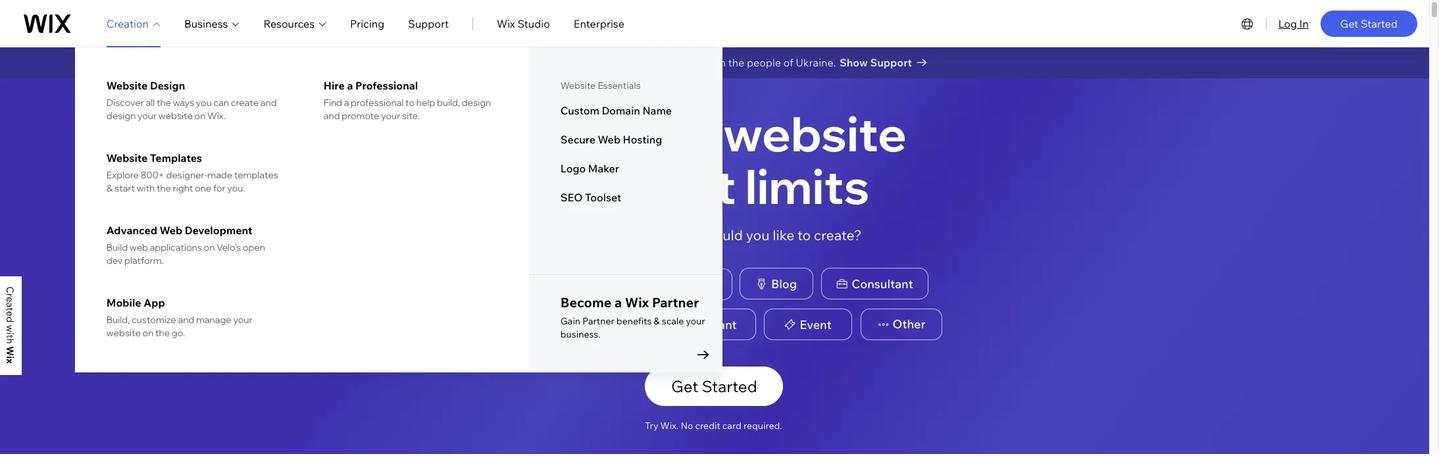 Task type: describe. For each thing, give the bounding box(es) containing it.
would
[[704, 226, 743, 243]]

consultant button
[[821, 268, 928, 300]]

custom domain name link
[[561, 104, 691, 117]]

secure
[[561, 133, 596, 146]]

custom
[[561, 104, 599, 117]]

advanced web development link
[[106, 224, 280, 237]]

business.
[[561, 328, 601, 340]]

started inside get started button
[[702, 377, 757, 396]]

the inside mobile app build, customize and manage your website on the go.
[[155, 327, 170, 339]]

website for design
[[106, 79, 148, 92]]

1 horizontal spatial wix.
[[660, 420, 679, 432]]

discover
[[106, 97, 144, 109]]

all
[[146, 97, 155, 109]]

wix inside become a  wix partner gain partner benefits & scale your business. →
[[625, 294, 649, 311]]

design inside website design discover all the ways you can create and design your website on wix.
[[106, 110, 136, 122]]

a for hire a professional find a professional to help build, design and promote your site.
[[347, 79, 353, 92]]

designer-
[[166, 169, 207, 181]]

your inside mobile app build, customize and manage your website on the go.
[[233, 314, 252, 326]]

log in
[[1278, 17, 1309, 30]]

start
[[114, 182, 135, 194]]

go.
[[172, 327, 185, 339]]

dev
[[106, 255, 123, 267]]

open
[[243, 241, 265, 253]]

secure web hosting link
[[561, 133, 691, 146]]

professional
[[355, 79, 418, 92]]

app
[[144, 296, 165, 309]]

0 vertical spatial support
[[408, 17, 449, 30]]

advanced web development build web applications on velo's open dev platform.
[[106, 224, 265, 267]]

get started inside button
[[671, 377, 757, 396]]

1 vertical spatial partner
[[583, 315, 614, 327]]

professional
[[351, 97, 404, 109]]

log
[[1278, 17, 1297, 30]]

become a  wix partner gain partner benefits & scale your business. →
[[561, 294, 711, 363]]

created with wix image
[[7, 287, 14, 364]]

get started inside "link"
[[1340, 17, 1398, 30]]

website essentials
[[561, 80, 641, 91]]

1 horizontal spatial partner
[[652, 294, 699, 311]]

build
[[106, 241, 128, 253]]

site.
[[402, 110, 420, 122]]

domain
[[602, 104, 640, 117]]

pricing
[[350, 17, 384, 30]]

a for create a website without limits
[[687, 104, 714, 163]]

website for templates
[[106, 151, 148, 165]]

essentials
[[598, 80, 641, 91]]

event button
[[764, 309, 852, 340]]

let's make an impact together to stand with the people of ukraine.
[[513, 56, 836, 69]]

pricing link
[[350, 15, 384, 31]]

what
[[566, 226, 600, 243]]

create
[[231, 97, 259, 109]]

hire a professional find a professional to help build, design and promote your site.
[[324, 79, 491, 122]]

→
[[696, 343, 711, 363]]

support inside the show support link
[[870, 56, 912, 69]]

creation button
[[106, 15, 161, 31]]

show
[[840, 56, 868, 69]]

create
[[521, 104, 678, 163]]

advanced
[[106, 224, 157, 237]]

consultant
[[852, 276, 913, 291]]

in
[[1299, 17, 1309, 30]]

website inside website design discover all the ways you can create and design your website on wix.
[[158, 110, 193, 122]]

build,
[[437, 97, 460, 109]]

try
[[645, 420, 658, 432]]

for
[[213, 182, 226, 194]]

blog button
[[740, 268, 813, 300]]

log in link
[[1278, 15, 1309, 31]]

your inside become a  wix partner gain partner benefits & scale your business. →
[[686, 315, 705, 327]]

and inside mobile app build, customize and manage your website on the go.
[[178, 314, 194, 326]]

an
[[567, 56, 578, 69]]

become
[[561, 294, 612, 311]]

made
[[207, 169, 232, 181]]

restaurant
[[675, 317, 737, 332]]

enterprise
[[574, 17, 624, 30]]

get inside "link"
[[1340, 17, 1358, 30]]

maker
[[588, 162, 619, 175]]

hosting
[[623, 133, 662, 146]]

service business button
[[490, 309, 634, 340]]

promote
[[342, 110, 379, 122]]

website inside the create a website without limits
[[723, 104, 907, 163]]

seo
[[561, 191, 583, 204]]

resources
[[263, 17, 315, 30]]

gain
[[561, 315, 580, 327]]

create?
[[814, 226, 862, 243]]

get inside button
[[671, 377, 698, 396]]

0 vertical spatial with
[[705, 56, 726, 69]]

language selector, english selected image
[[1239, 15, 1255, 31]]

& for right
[[106, 182, 113, 194]]

scale
[[662, 315, 684, 327]]

web for advanced
[[160, 224, 182, 237]]

1 horizontal spatial you
[[746, 226, 770, 243]]



Task type: vqa. For each thing, say whether or not it's contained in the screenshot.
wix studio link
yes



Task type: locate. For each thing, give the bounding box(es) containing it.
0 horizontal spatial of
[[634, 226, 647, 243]]

0 vertical spatial of
[[783, 56, 793, 69]]

design down discover at top left
[[106, 110, 136, 122]]

1 vertical spatial you
[[746, 226, 770, 243]]

and down find
[[324, 110, 340, 122]]

1 vertical spatial with
[[137, 182, 155, 194]]

0 vertical spatial you
[[196, 97, 212, 109]]

wix.
[[207, 110, 226, 122], [660, 420, 679, 432]]

2 vertical spatial and
[[178, 314, 194, 326]]

with right the stand
[[705, 56, 726, 69]]

and inside website design discover all the ways you can create and design your website on wix.
[[260, 97, 277, 109]]

hire a professional link
[[324, 79, 497, 92]]

your
[[138, 110, 157, 122], [381, 110, 400, 122], [233, 314, 252, 326], [686, 315, 705, 327]]

0 vertical spatial on
[[195, 110, 206, 122]]

you.
[[227, 182, 245, 194]]

wix. inside website design discover all the ways you can create and design your website on wix.
[[207, 110, 226, 122]]

your right "scale"
[[686, 315, 705, 327]]

people
[[747, 56, 781, 69]]

1 horizontal spatial started
[[1361, 17, 1398, 30]]

0 vertical spatial get
[[1340, 17, 1358, 30]]

of right kind
[[634, 226, 647, 243]]

web up applications
[[160, 224, 182, 237]]

web up maker
[[598, 133, 621, 146]]

support right the pricing link
[[408, 17, 449, 30]]

development
[[185, 224, 252, 237]]

support right show
[[870, 56, 912, 69]]

0 vertical spatial started
[[1361, 17, 1398, 30]]

website up explore on the top left of the page
[[106, 151, 148, 165]]

wix studio
[[497, 17, 550, 30]]

to
[[662, 56, 673, 69], [405, 97, 415, 109], [797, 226, 811, 243]]

1 vertical spatial and
[[324, 110, 340, 122]]

web
[[598, 133, 621, 146], [160, 224, 182, 237]]

wix. down 'can'
[[207, 110, 226, 122]]

on inside advanced web development build web applications on velo's open dev platform.
[[204, 241, 215, 253]]

1 vertical spatial started
[[702, 377, 757, 396]]

0 horizontal spatial get
[[671, 377, 698, 396]]

wix left studio
[[497, 17, 515, 30]]

the down '800+'
[[157, 182, 171, 194]]

benefits
[[616, 315, 652, 327]]

website templates link
[[106, 151, 280, 165]]

wix. left no
[[660, 420, 679, 432]]

the left go.
[[155, 327, 170, 339]]

0 horizontal spatial &
[[106, 182, 113, 194]]

wix studio link
[[497, 15, 550, 31]]

& left start
[[106, 182, 113, 194]]

manage
[[196, 314, 231, 326]]

get started button
[[645, 367, 783, 406]]

0 horizontal spatial and
[[178, 314, 194, 326]]

enterprise link
[[574, 15, 624, 31]]

wix up benefits on the left bottom of the page
[[625, 294, 649, 311]]

can
[[214, 97, 229, 109]]

with down '800+'
[[137, 182, 155, 194]]

required.
[[744, 420, 782, 432]]

website down the an
[[561, 80, 596, 91]]

1 vertical spatial get started
[[671, 377, 757, 396]]

2 vertical spatial to
[[797, 226, 811, 243]]

you left like
[[746, 226, 770, 243]]

other button
[[861, 309, 942, 340]]

what kind of website would you like to create?
[[566, 226, 862, 243]]

1 horizontal spatial &
[[654, 315, 660, 327]]

1 horizontal spatial get started
[[1340, 17, 1398, 30]]

1 vertical spatial to
[[405, 97, 415, 109]]

0 horizontal spatial wix
[[497, 17, 515, 30]]

the right all
[[157, 97, 171, 109]]

a inside become a  wix partner gain partner benefits & scale your business. →
[[615, 294, 622, 311]]

website up discover at top left
[[106, 79, 148, 92]]

a right name
[[687, 104, 714, 163]]

partner up "scale"
[[652, 294, 699, 311]]

0 vertical spatial business
[[184, 17, 228, 30]]

1 horizontal spatial web
[[598, 133, 621, 146]]

get down →
[[671, 377, 698, 396]]

on inside mobile app build, customize and manage your website on the go.
[[143, 327, 154, 339]]

design right the build,
[[462, 97, 491, 109]]

the inside website templates explore 800+ designer-made templates & start with the right one for you.
[[157, 182, 171, 194]]

1 vertical spatial wix
[[625, 294, 649, 311]]

no
[[681, 420, 693, 432]]

get
[[1340, 17, 1358, 30], [671, 377, 698, 396]]

on down development
[[204, 241, 215, 253]]

a for become a  wix partner gain partner benefits & scale your business. →
[[615, 294, 622, 311]]

applications
[[150, 241, 202, 253]]

you inside website design discover all the ways you can create and design your website on wix.
[[196, 97, 212, 109]]

0 vertical spatial &
[[106, 182, 113, 194]]

service business
[[524, 317, 619, 332]]

& for →
[[654, 315, 660, 327]]

one
[[195, 182, 211, 194]]

seo toolset
[[561, 191, 621, 204]]

and
[[260, 97, 277, 109], [324, 110, 340, 122], [178, 314, 194, 326]]

to up the site.
[[405, 97, 415, 109]]

studio
[[517, 17, 550, 30]]

0 horizontal spatial get started
[[671, 377, 757, 396]]

with inside website templates explore 800+ designer-made templates & start with the right one for you.
[[137, 182, 155, 194]]

0 horizontal spatial you
[[196, 97, 212, 109]]

customize
[[132, 314, 176, 326]]

2 horizontal spatial and
[[324, 110, 340, 122]]

and up go.
[[178, 314, 194, 326]]

kind
[[603, 226, 631, 243]]

get started link
[[1321, 10, 1417, 37]]

ukraine.
[[796, 56, 836, 69]]

of right people
[[783, 56, 793, 69]]

on down customize
[[143, 327, 154, 339]]

design inside hire a professional find a professional to help build, design and promote your site.
[[462, 97, 491, 109]]

and right create at the left of the page
[[260, 97, 277, 109]]

1 vertical spatial support
[[870, 56, 912, 69]]

templates
[[150, 151, 202, 165]]

1 vertical spatial get
[[671, 377, 698, 396]]

business inside business "dropdown button"
[[184, 17, 228, 30]]

name
[[642, 104, 672, 117]]

1 horizontal spatial wix
[[625, 294, 649, 311]]

mobile
[[106, 296, 141, 309]]

event
[[800, 317, 832, 332]]

seo toolset link
[[561, 191, 691, 204]]

a right hire
[[347, 79, 353, 92]]

0 horizontal spatial business
[[184, 17, 228, 30]]

0 horizontal spatial wix.
[[207, 110, 226, 122]]

1 vertical spatial business
[[569, 317, 619, 332]]

card
[[722, 420, 741, 432]]

the inside website design discover all the ways you can create and design your website on wix.
[[157, 97, 171, 109]]

on down website design link
[[195, 110, 206, 122]]

1 vertical spatial design
[[106, 110, 136, 122]]

web
[[130, 241, 148, 253]]

try wix. no credit card required.
[[645, 420, 782, 432]]

0 horizontal spatial support
[[408, 17, 449, 30]]

secure web hosting
[[561, 133, 662, 146]]

to left the stand
[[662, 56, 673, 69]]

business inside service business button
[[569, 317, 619, 332]]

started
[[1361, 17, 1398, 30], [702, 377, 757, 396]]

your down all
[[138, 110, 157, 122]]

1 horizontal spatial of
[[783, 56, 793, 69]]

0 vertical spatial partner
[[652, 294, 699, 311]]

to right like
[[797, 226, 811, 243]]

velo's
[[217, 241, 241, 253]]

1 horizontal spatial with
[[705, 56, 726, 69]]

0 vertical spatial to
[[662, 56, 673, 69]]

design
[[150, 79, 185, 92]]

& left "scale"
[[654, 315, 660, 327]]

resources button
[[263, 15, 326, 31]]

0 vertical spatial wix.
[[207, 110, 226, 122]]

creation group
[[75, 47, 722, 372]]

website inside website templates explore 800+ designer-made templates & start with the right one for you.
[[106, 151, 148, 165]]

2 horizontal spatial to
[[797, 226, 811, 243]]

0 horizontal spatial web
[[160, 224, 182, 237]]

on inside website design discover all the ways you can create and design your website on wix.
[[195, 110, 206, 122]]

creation
[[106, 17, 149, 30]]

find
[[324, 97, 342, 109]]

1 horizontal spatial get
[[1340, 17, 1358, 30]]

0 vertical spatial get started
[[1340, 17, 1398, 30]]

the left people
[[728, 56, 744, 69]]

800+
[[141, 169, 164, 181]]

and inside hire a professional find a professional to help build, design and promote your site.
[[324, 110, 340, 122]]

0 vertical spatial web
[[598, 133, 621, 146]]

1 vertical spatial &
[[654, 315, 660, 327]]

0 vertical spatial design
[[462, 97, 491, 109]]

support
[[408, 17, 449, 30], [870, 56, 912, 69]]

a
[[347, 79, 353, 92], [344, 97, 349, 109], [687, 104, 714, 163], [615, 294, 622, 311]]

to inside hire a professional find a professional to help build, design and promote your site.
[[405, 97, 415, 109]]

get right in
[[1340, 17, 1358, 30]]

your inside hire a professional find a professional to help build, design and promote your site.
[[381, 110, 400, 122]]

create a website without limits
[[521, 104, 907, 216]]

your inside website design discover all the ways you can create and design your website on wix.
[[138, 110, 157, 122]]

1 vertical spatial wix.
[[660, 420, 679, 432]]

&
[[106, 182, 113, 194], [654, 315, 660, 327]]

right
[[173, 182, 193, 194]]

limits
[[745, 156, 870, 216]]

help
[[416, 97, 435, 109]]

0 horizontal spatial design
[[106, 110, 136, 122]]

other
[[893, 317, 926, 332]]

mobile app link
[[106, 296, 280, 309]]

web inside advanced web development build web applications on velo's open dev platform.
[[160, 224, 182, 237]]

0 vertical spatial wix
[[497, 17, 515, 30]]

a right find
[[344, 97, 349, 109]]

restaurant button
[[641, 309, 756, 340]]

make
[[538, 56, 564, 69]]

1 horizontal spatial design
[[462, 97, 491, 109]]

1 horizontal spatial support
[[870, 56, 912, 69]]

website for essentials
[[561, 80, 596, 91]]

get started right in
[[1340, 17, 1398, 30]]

a up benefits on the left bottom of the page
[[615, 294, 622, 311]]

with
[[705, 56, 726, 69], [137, 182, 155, 194]]

logo
[[561, 162, 586, 175]]

website templates explore 800+ designer-made templates & start with the right one for you.
[[106, 151, 278, 194]]

1 horizontal spatial and
[[260, 97, 277, 109]]

& inside become a  wix partner gain partner benefits & scale your business. →
[[654, 315, 660, 327]]

without
[[558, 156, 736, 216]]

get started down →
[[671, 377, 757, 396]]

your down the professional
[[381, 110, 400, 122]]

1 vertical spatial on
[[204, 241, 215, 253]]

templates
[[234, 169, 278, 181]]

1 vertical spatial of
[[634, 226, 647, 243]]

let's
[[513, 56, 535, 69]]

business up website design link
[[184, 17, 228, 30]]

2 vertical spatial on
[[143, 327, 154, 339]]

partner
[[652, 294, 699, 311], [583, 315, 614, 327]]

wix
[[497, 17, 515, 30], [625, 294, 649, 311]]

of
[[783, 56, 793, 69], [634, 226, 647, 243]]

business down become
[[569, 317, 619, 332]]

web for secure
[[598, 133, 621, 146]]

blog
[[771, 276, 797, 291]]

0 horizontal spatial with
[[137, 182, 155, 194]]

like
[[773, 226, 794, 243]]

toolset
[[585, 191, 621, 204]]

0 horizontal spatial started
[[702, 377, 757, 396]]

0 horizontal spatial partner
[[583, 315, 614, 327]]

1 horizontal spatial business
[[569, 317, 619, 332]]

& inside website templates explore 800+ designer-made templates & start with the right one for you.
[[106, 182, 113, 194]]

0 horizontal spatial to
[[405, 97, 415, 109]]

a inside the create a website without limits
[[687, 104, 714, 163]]

your right manage
[[233, 314, 252, 326]]

you left 'can'
[[196, 97, 212, 109]]

service
[[524, 317, 566, 332]]

started inside get started "link"
[[1361, 17, 1398, 30]]

website inside mobile app build, customize and manage your website on the go.
[[106, 327, 141, 339]]

1 vertical spatial web
[[160, 224, 182, 237]]

1 horizontal spatial to
[[662, 56, 673, 69]]

website inside website design discover all the ways you can create and design your website on wix.
[[106, 79, 148, 92]]

custom domain name
[[561, 104, 672, 117]]

partner up business. at the bottom left of page
[[583, 315, 614, 327]]

0 vertical spatial and
[[260, 97, 277, 109]]

platform.
[[124, 255, 164, 267]]



